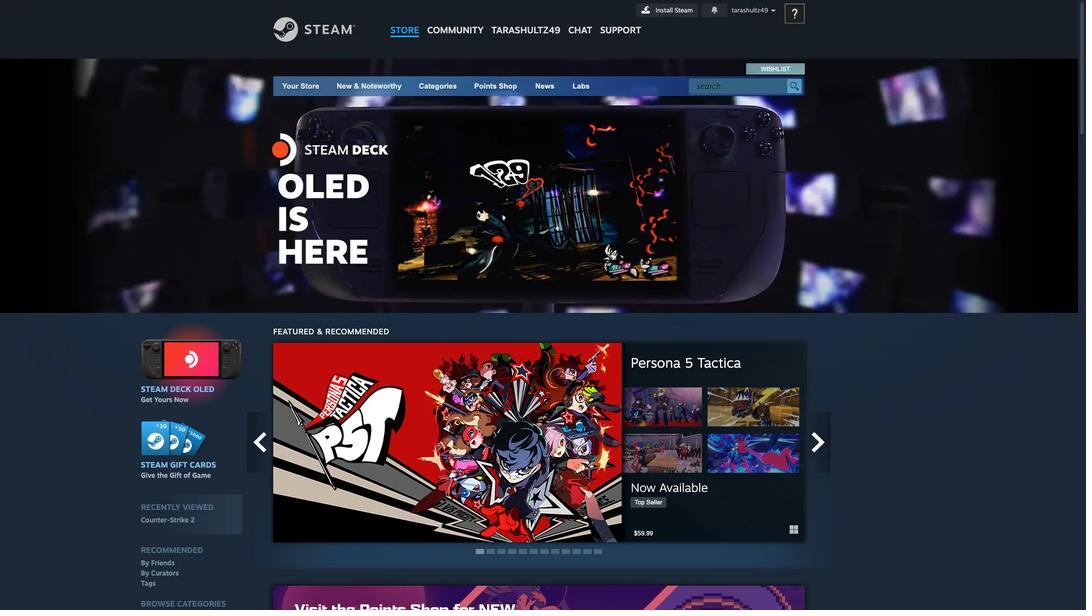 Task type: locate. For each thing, give the bounding box(es) containing it.
install steam
[[656, 6, 693, 14]]

chat link
[[564, 0, 596, 38]]

the
[[157, 472, 168, 480]]

give
[[141, 472, 155, 480]]

by left friends
[[141, 560, 149, 568]]

0 horizontal spatial tarashultz49
[[491, 24, 560, 36]]

1 vertical spatial recommended
[[141, 546, 203, 556]]

wishlist link
[[747, 63, 804, 75]]

labs
[[573, 82, 590, 91]]

1 vertical spatial categories
[[177, 600, 226, 609]]

tarashultz49 link
[[488, 0, 564, 41]]

& right featured
[[317, 327, 323, 337]]

& for new
[[354, 82, 359, 91]]

1 vertical spatial steam
[[141, 384, 168, 394]]

0 vertical spatial by
[[141, 560, 149, 568]]

1 horizontal spatial &
[[354, 82, 359, 91]]

new & noteworthy
[[337, 82, 402, 91]]

0 vertical spatial now
[[174, 396, 189, 404]]

by curators link
[[141, 570, 179, 579]]

1 vertical spatial by
[[141, 570, 149, 578]]

community link
[[423, 0, 488, 41]]

points
[[474, 82, 497, 91]]

steam up get on the bottom of the page
[[141, 384, 168, 394]]

recently viewed counter-strike 2
[[141, 503, 214, 525]]

0 vertical spatial steam
[[675, 6, 693, 14]]

tarashultz49
[[732, 6, 768, 14], [491, 24, 560, 36]]

seller
[[646, 500, 662, 506]]

0 vertical spatial &
[[354, 82, 359, 91]]

categories
[[419, 82, 457, 91], [177, 600, 226, 609]]

give the gift of game
[[141, 472, 211, 480]]

0 horizontal spatial categories
[[177, 600, 226, 609]]

noteworthy
[[361, 82, 402, 91]]

1 vertical spatial &
[[317, 327, 323, 337]]

tags link
[[141, 580, 156, 589]]

store link
[[386, 0, 423, 41]]

browse categories
[[141, 600, 226, 609]]

0 vertical spatial gift
[[170, 461, 188, 470]]

0 horizontal spatial recommended
[[141, 546, 203, 556]]

oled
[[193, 384, 214, 394]]

by friends link
[[141, 560, 175, 569]]

0 horizontal spatial &
[[317, 327, 323, 337]]

& right the new
[[354, 82, 359, 91]]

now inside now available top seller
[[631, 481, 656, 496]]

game
[[192, 472, 211, 480]]

1 horizontal spatial recommended
[[325, 327, 389, 337]]

&
[[354, 82, 359, 91], [317, 327, 323, 337]]

steam
[[675, 6, 693, 14], [141, 384, 168, 394], [141, 461, 168, 470]]

categories link
[[419, 82, 457, 91]]

steam up the give
[[141, 461, 168, 470]]

0 vertical spatial categories
[[419, 82, 457, 91]]

your
[[282, 82, 298, 91]]

gift
[[170, 461, 188, 470], [170, 472, 182, 480]]

gift up give the gift of game
[[170, 461, 188, 470]]

steam right install
[[675, 6, 693, 14]]

recently
[[141, 503, 181, 513]]

1 horizontal spatial tarashultz49
[[732, 6, 768, 14]]

yours
[[154, 396, 172, 404]]

& for featured
[[317, 327, 323, 337]]

now down deck
[[174, 396, 189, 404]]

store
[[390, 24, 419, 36]]

1 vertical spatial gift
[[170, 472, 182, 480]]

categories right browse on the bottom
[[177, 600, 226, 609]]

your store link
[[282, 82, 319, 91]]

gift down the steam gift cards
[[170, 472, 182, 480]]

tactica
[[697, 354, 741, 371]]

$59.99
[[634, 531, 653, 537]]

install steam link
[[636, 3, 698, 17]]

chat
[[568, 24, 592, 36]]

counter-strike 2 link
[[141, 517, 195, 526]]

now
[[174, 396, 189, 404], [631, 481, 656, 496]]

get yours now
[[141, 396, 189, 404]]

get
[[141, 396, 152, 404]]

now available top seller
[[631, 481, 708, 506]]

new & noteworthy link
[[337, 82, 402, 91]]

support link
[[596, 0, 645, 38]]

by
[[141, 560, 149, 568], [141, 570, 149, 578]]

categories left "points"
[[419, 82, 457, 91]]

by up tags
[[141, 570, 149, 578]]

recommended
[[325, 327, 389, 337], [141, 546, 203, 556]]

points shop
[[474, 82, 517, 91]]

wishlist
[[761, 66, 790, 72]]

1 vertical spatial now
[[631, 481, 656, 496]]

0 horizontal spatial now
[[174, 396, 189, 404]]

browse
[[141, 600, 175, 609]]

1 horizontal spatial now
[[631, 481, 656, 496]]

support
[[600, 24, 641, 36]]

0 vertical spatial recommended
[[325, 327, 389, 337]]

2 vertical spatial steam
[[141, 461, 168, 470]]

steam for steam gift cards
[[141, 461, 168, 470]]

now up top on the bottom
[[631, 481, 656, 496]]

5
[[685, 354, 693, 371]]



Task type: describe. For each thing, give the bounding box(es) containing it.
curators
[[151, 570, 179, 578]]

community
[[427, 24, 484, 36]]

persona
[[631, 354, 681, 371]]

featured
[[273, 327, 314, 337]]

persona 5 tactica
[[631, 354, 741, 371]]

tags
[[141, 580, 156, 588]]

steam gift cards
[[141, 461, 216, 470]]

search text field
[[697, 79, 785, 94]]

cards
[[190, 461, 216, 470]]

1 by from the top
[[141, 560, 149, 568]]

featured & recommended
[[273, 327, 389, 337]]

2
[[191, 517, 195, 525]]

viewed
[[183, 503, 214, 513]]

1 vertical spatial tarashultz49
[[491, 24, 560, 36]]

steam inside 'link'
[[675, 6, 693, 14]]

counter-
[[141, 517, 170, 525]]

2 by from the top
[[141, 570, 149, 578]]

strike
[[170, 517, 189, 525]]

available
[[659, 481, 708, 496]]

points shop link
[[465, 76, 526, 96]]

news
[[535, 82, 555, 91]]

shop
[[499, 82, 517, 91]]

labs link
[[564, 76, 599, 96]]

steam deck oled
[[141, 384, 214, 394]]

new
[[337, 82, 352, 91]]

store
[[301, 82, 319, 91]]

of
[[184, 472, 190, 480]]

0 vertical spatial tarashultz49
[[732, 6, 768, 14]]

your store
[[282, 82, 319, 91]]

friends
[[151, 560, 175, 568]]

top
[[635, 500, 645, 506]]

steam for steam deck oled
[[141, 384, 168, 394]]

news link
[[526, 76, 564, 96]]

recommended by friends by curators tags
[[141, 546, 203, 588]]

install
[[656, 6, 673, 14]]

1 horizontal spatial categories
[[419, 82, 457, 91]]

deck
[[170, 384, 191, 394]]



Task type: vqa. For each thing, say whether or not it's contained in the screenshot.
14
no



